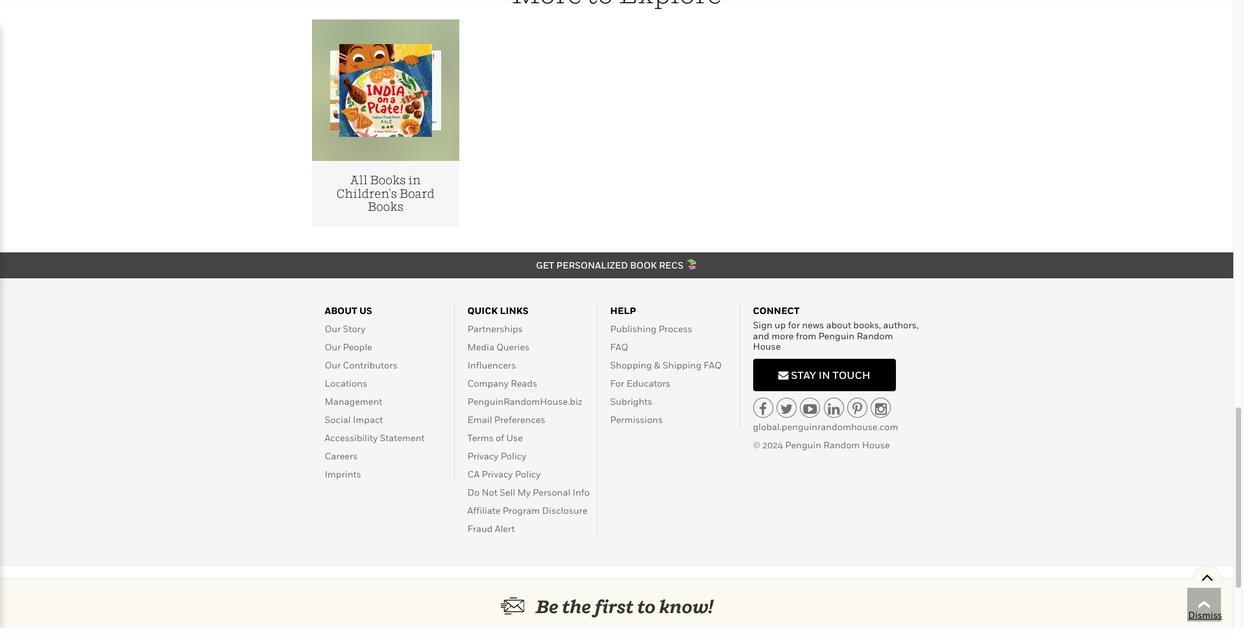 Task type: locate. For each thing, give the bounding box(es) containing it.
faq up shopping
[[611, 341, 629, 352]]

1 horizontal spatial house
[[753, 341, 781, 352]]

1 our from the top
[[325, 323, 341, 334]]

policy up the do not sell my personal info
[[515, 469, 541, 480]]

company reads link
[[468, 378, 538, 389]]

visit us on pinterest image
[[853, 403, 863, 416]]

fraud
[[468, 523, 493, 534]]

1 vertical spatial books
[[368, 200, 404, 214]]

our for our contributors
[[325, 359, 341, 370]]

recs
[[659, 259, 684, 271]]

subrights link
[[611, 396, 653, 407]]

penguin inside connect sign up for news about books, authors, and more from penguin random house
[[819, 330, 855, 341]]

policy down "use"
[[501, 450, 527, 461]]

social impact link
[[325, 414, 383, 425]]

1 vertical spatial faq
[[704, 359, 722, 370]]

privacy down privacy policy link
[[482, 469, 513, 480]]

privacy down terms
[[468, 450, 499, 461]]

2 horizontal spatial in
[[819, 369, 831, 382]]

publishing process link
[[611, 323, 693, 334]]

0 vertical spatial random
[[857, 330, 894, 341]]

queries
[[497, 341, 530, 352]]

in
[[408, 173, 421, 187], [819, 369, 831, 382], [380, 587, 388, 598]]

for
[[788, 319, 800, 330]]

shopping & shipping faq link
[[611, 359, 722, 370]]

in right children's
[[408, 173, 421, 187]]

2 horizontal spatial house
[[862, 440, 890, 451]]

in right sites
[[380, 587, 388, 598]]

1 vertical spatial house
[[862, 440, 890, 451]]

penguin down global.penguinrandomhouse.com link at bottom right
[[786, 440, 822, 451]]

1 vertical spatial in
[[819, 369, 831, 382]]

process
[[659, 323, 693, 334]]

1 vertical spatial random
[[824, 440, 860, 451]]

envelope image
[[779, 370, 789, 380]]

faq link
[[611, 341, 629, 352]]

quick
[[468, 305, 498, 316]]

get personalized book recs 📚 link
[[536, 259, 698, 271]]

authors,
[[884, 319, 919, 330]]

© 2024 penguin random house
[[753, 440, 890, 451]]

our for our people
[[325, 341, 341, 352]]

our story link
[[325, 323, 366, 334]]

0 vertical spatial privacy
[[468, 450, 499, 461]]

penguinrandomhouse.biz link
[[468, 396, 583, 407]]

use
[[507, 432, 523, 443]]

0 vertical spatial house
[[753, 341, 781, 352]]

random inside connect sign up for news about books, authors, and more from penguin random house
[[857, 330, 894, 341]]

ca privacy policy
[[468, 469, 541, 480]]

fraud alert
[[468, 523, 515, 534]]

our up locations
[[325, 359, 341, 370]]

0 vertical spatial penguin
[[819, 330, 855, 341]]

books
[[370, 173, 406, 187], [368, 200, 404, 214]]

all
[[350, 173, 368, 187]]

penguin right sites
[[406, 587, 442, 598]]

accessibility
[[325, 432, 378, 443]]

global.penguinrandomhouse.com
[[753, 421, 899, 432]]

story
[[343, 323, 366, 334]]

random
[[857, 330, 894, 341], [824, 440, 860, 451], [444, 587, 481, 598]]

dismiss link
[[1189, 609, 1223, 622]]

house down the visit us on instagram image
[[862, 440, 890, 451]]

statement
[[380, 432, 425, 443]]

social
[[325, 414, 351, 425]]

board
[[400, 187, 435, 200]]

company
[[468, 378, 509, 389]]

impact
[[353, 414, 383, 425]]

our people
[[325, 341, 372, 352]]

3 our from the top
[[325, 359, 341, 370]]

2 our from the top
[[325, 341, 341, 352]]

the right sites
[[390, 587, 404, 598]]

us
[[360, 305, 372, 316]]

our down 'about' at the left of page
[[325, 323, 341, 334]]

permissions
[[611, 414, 663, 425]]

0 vertical spatial in
[[408, 173, 421, 187]]

contributors
[[343, 359, 398, 370]]

0 vertical spatial faq
[[611, 341, 629, 352]]

our contributors link
[[325, 359, 398, 370]]

in right the stay
[[819, 369, 831, 382]]

all books in children's board books
[[337, 173, 435, 214]]

books,
[[854, 319, 882, 330]]

media queries
[[468, 341, 530, 352]]

1 horizontal spatial in
[[408, 173, 421, 187]]

faq right shipping
[[704, 359, 722, 370]]

&
[[654, 359, 661, 370]]

our down the our story
[[325, 341, 341, 352]]

2 vertical spatial house
[[483, 587, 511, 598]]

our
[[325, 323, 341, 334], [325, 341, 341, 352], [325, 359, 341, 370]]

careers link
[[325, 450, 358, 461]]

penguin
[[819, 330, 855, 341], [786, 440, 822, 451], [406, 587, 442, 598]]

get personalized book recs 📚
[[536, 259, 698, 271]]

know!
[[659, 596, 714, 617]]

0 vertical spatial our
[[325, 323, 341, 334]]

1 vertical spatial our
[[325, 341, 341, 352]]

2 vertical spatial in
[[380, 587, 388, 598]]

in inside all books in children's board books
[[408, 173, 421, 187]]

educators
[[627, 378, 671, 389]]

social impact
[[325, 414, 383, 425]]

children's board books image
[[330, 44, 441, 137]]

the right be
[[562, 596, 591, 617]]

terms of use link
[[468, 432, 523, 443]]

0 vertical spatial books
[[370, 173, 406, 187]]

2 vertical spatial our
[[325, 359, 341, 370]]

shopping & shipping faq
[[611, 359, 722, 370]]

personalized
[[557, 259, 628, 271]]

subrights
[[611, 396, 653, 407]]

program
[[503, 505, 540, 516]]

house down sign
[[753, 341, 781, 352]]

for
[[611, 378, 625, 389]]

0 horizontal spatial the
[[390, 587, 404, 598]]

penguin right from
[[819, 330, 855, 341]]

my
[[518, 487, 531, 498]]

media
[[468, 341, 495, 352]]

house
[[753, 341, 781, 352], [862, 440, 890, 451], [483, 587, 511, 598]]

1 vertical spatial penguin
[[786, 440, 822, 451]]

terms
[[468, 432, 494, 443]]

our story
[[325, 323, 366, 334]]

about us
[[325, 305, 372, 316]]

get
[[536, 259, 555, 271]]

house left network
[[483, 587, 511, 598]]

children's
[[337, 187, 397, 200]]

influencers
[[468, 359, 516, 370]]

book
[[630, 259, 657, 271]]



Task type: describe. For each thing, give the bounding box(es) containing it.
©
[[753, 440, 761, 451]]

visit
[[312, 587, 330, 598]]

stay in touch
[[789, 369, 871, 382]]

do not sell my personal info link
[[468, 487, 590, 498]]

global.penguinrandomhouse.com link
[[753, 421, 899, 432]]

📚
[[686, 259, 698, 271]]

visit us on linkedin image
[[828, 403, 840, 416]]

house inside connect sign up for news about books, authors, and more from penguin random house
[[753, 341, 781, 352]]

and
[[753, 330, 770, 341]]

our people link
[[325, 341, 372, 352]]

up
[[775, 319, 786, 330]]

stay
[[791, 369, 817, 382]]

affiliate
[[468, 505, 501, 516]]

our contributors
[[325, 359, 398, 370]]

preferences
[[495, 414, 546, 425]]

expand/collapse sign up banner image
[[1202, 567, 1214, 587]]

about us link
[[325, 305, 372, 316]]

in inside popup button
[[819, 369, 831, 382]]

email
[[468, 414, 492, 425]]

0 horizontal spatial house
[[483, 587, 511, 598]]

terms of use
[[468, 432, 523, 443]]

1 horizontal spatial the
[[562, 596, 591, 617]]

privacy policy
[[468, 450, 527, 461]]

alert
[[495, 523, 515, 534]]

locations
[[325, 378, 367, 389]]

touch
[[833, 369, 871, 382]]

disclosure
[[542, 505, 588, 516]]

2 vertical spatial penguin
[[406, 587, 442, 598]]

for educators
[[611, 378, 671, 389]]

not
[[482, 487, 498, 498]]

do not sell my personal info
[[468, 487, 590, 498]]

influencers link
[[468, 359, 516, 370]]

connect sign up for news about books, authors, and more from penguin random house
[[753, 305, 919, 352]]

company reads
[[468, 378, 538, 389]]

all books in children's board books link
[[312, 19, 460, 227]]

email preferences
[[468, 414, 546, 425]]

from
[[796, 330, 817, 341]]

1 vertical spatial policy
[[515, 469, 541, 480]]

publishing process
[[611, 323, 693, 334]]

careers
[[325, 450, 358, 461]]

accessibility statement link
[[325, 432, 425, 443]]

visit us on facebook image
[[760, 403, 767, 416]]

other
[[333, 587, 355, 598]]

shipping
[[663, 359, 702, 370]]

dismiss
[[1189, 610, 1223, 621]]

0 horizontal spatial faq
[[611, 341, 629, 352]]

affiliate program disclosure
[[468, 505, 588, 516]]

2 vertical spatial random
[[444, 587, 481, 598]]

0 horizontal spatial in
[[380, 587, 388, 598]]

1 vertical spatial privacy
[[482, 469, 513, 480]]

visit us on youtube image
[[804, 403, 817, 416]]

to
[[638, 596, 656, 617]]

sell
[[500, 487, 516, 498]]

reads
[[511, 378, 538, 389]]

partnerships link
[[468, 323, 523, 334]]

partnerships
[[468, 323, 523, 334]]

people
[[343, 341, 372, 352]]

stay in touch button
[[753, 359, 896, 392]]

locations link
[[325, 378, 367, 389]]

permissions link
[[611, 414, 663, 425]]

more
[[772, 330, 794, 341]]

fraud alert link
[[468, 523, 515, 534]]

help
[[611, 305, 636, 316]]

do
[[468, 487, 480, 498]]

shopping
[[611, 359, 652, 370]]

sign
[[753, 319, 773, 330]]

visit us on twitter image
[[781, 403, 793, 416]]

publishing
[[611, 323, 657, 334]]

about
[[827, 319, 852, 330]]

network
[[513, 587, 549, 598]]

imprints link
[[325, 469, 361, 480]]

our for our story
[[325, 323, 341, 334]]

links
[[500, 305, 529, 316]]

2024
[[763, 440, 784, 451]]

0 vertical spatial policy
[[501, 450, 527, 461]]

today's top books image
[[521, 613, 565, 628]]

quick links
[[468, 305, 529, 316]]

connect
[[753, 305, 800, 316]]

management
[[325, 396, 383, 407]]

visit us on instagram image
[[876, 403, 887, 416]]

email preferences link
[[468, 414, 546, 425]]

of
[[496, 432, 505, 443]]

ca
[[468, 469, 480, 480]]

1 horizontal spatial faq
[[704, 359, 722, 370]]

about
[[325, 305, 357, 316]]

media queries link
[[468, 341, 530, 352]]

accessibility statement
[[325, 432, 425, 443]]

affiliate program disclosure link
[[468, 505, 588, 516]]

penguinrandomhouse.biz
[[468, 396, 583, 407]]



Task type: vqa. For each thing, say whether or not it's contained in the screenshot.
topmost '-'
no



